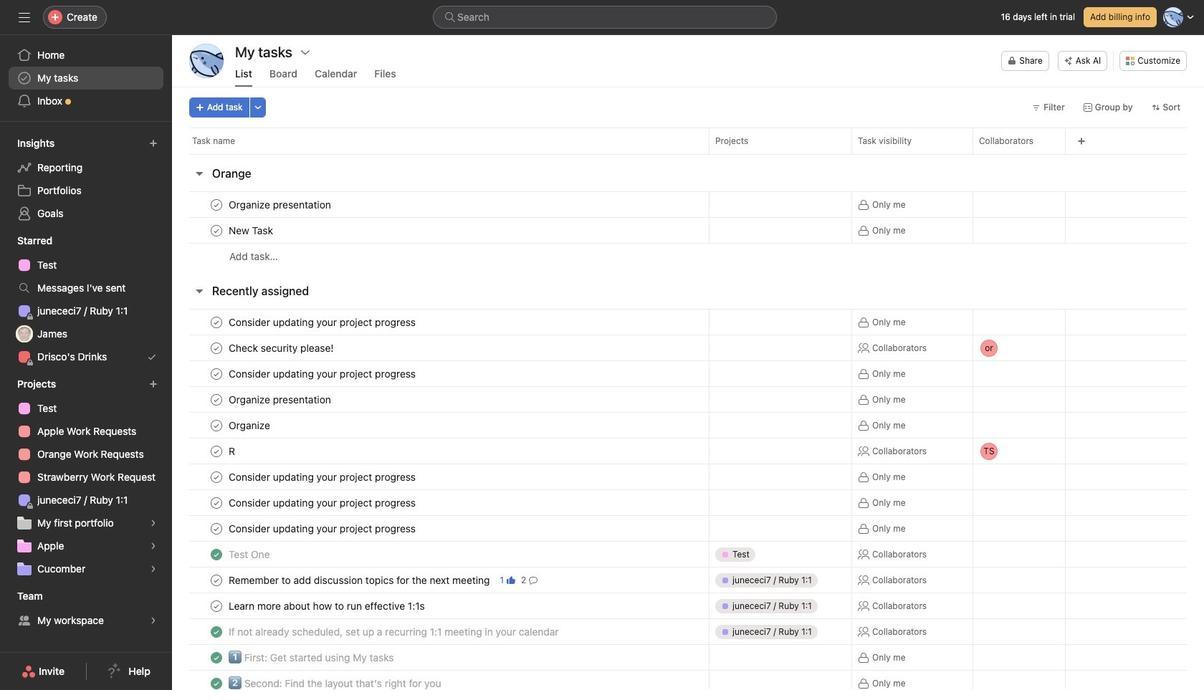 Task type: locate. For each thing, give the bounding box(es) containing it.
10 mark complete image from the top
[[208, 598, 225, 615]]

mark complete checkbox inside 'new task' cell
[[208, 222, 225, 239]]

2 task name text field from the top
[[226, 367, 420, 381]]

mark complete checkbox for fifth consider updating your project progress cell
[[208, 520, 225, 538]]

4 mark complete image from the top
[[208, 365, 225, 383]]

3 mark complete image from the top
[[208, 495, 225, 512]]

linked projects for organize cell
[[709, 412, 853, 439]]

Completed checkbox
[[208, 624, 225, 641], [208, 675, 225, 691]]

11 task name text field from the top
[[226, 651, 398, 665]]

1 mark complete image from the top
[[208, 196, 225, 213]]

row
[[172, 128, 1205, 154], [189, 153, 1188, 155], [172, 191, 1205, 218], [172, 217, 1205, 244], [172, 243, 1205, 270], [172, 309, 1205, 336], [172, 334, 1205, 363], [172, 361, 1205, 387], [172, 387, 1205, 413], [172, 412, 1205, 439], [172, 437, 1205, 466], [172, 464, 1205, 491], [172, 490, 1205, 516], [172, 516, 1205, 542], [172, 541, 1205, 568], [172, 567, 1205, 594], [172, 593, 1205, 620], [172, 619, 1205, 645], [172, 645, 1205, 671], [172, 671, 1205, 691]]

2 vertical spatial mark complete image
[[208, 495, 225, 512]]

Task name text field
[[226, 198, 336, 212], [226, 315, 420, 330], [226, 341, 338, 355], [226, 393, 336, 407], [226, 444, 242, 459], [226, 470, 420, 484], [226, 496, 420, 510], [226, 522, 420, 536], [226, 573, 494, 588], [226, 599, 429, 614], [226, 651, 398, 665]]

mark complete image for 'organize' cell
[[208, 417, 225, 434]]

1 linked projects for consider updating your project progress cell from the top
[[709, 309, 853, 336]]

consider updating your project progress cell
[[172, 309, 709, 336], [172, 361, 709, 387], [172, 464, 709, 491], [172, 490, 709, 516], [172, 516, 709, 542]]

4 task name text field from the top
[[226, 393, 336, 407]]

mark complete image inside r cell
[[208, 443, 225, 460]]

5 consider updating your project progress cell from the top
[[172, 516, 709, 542]]

2 mark complete image from the top
[[208, 314, 225, 331]]

4 consider updating your project progress cell from the top
[[172, 490, 709, 516]]

linked projects for consider updating your project progress cell
[[709, 309, 853, 336], [709, 361, 853, 387], [709, 464, 853, 491], [709, 490, 853, 516], [709, 516, 853, 542]]

1 organize presentation cell from the top
[[172, 191, 709, 218]]

2 linked projects for organize presentation cell from the top
[[709, 387, 853, 413]]

1 completed image from the top
[[208, 546, 225, 563]]

completed checkbox for the if not already scheduled, set up a recurring 1:1 meeting in your calendar cell on the bottom of the page
[[208, 624, 225, 641]]

0 vertical spatial completed checkbox
[[208, 546, 225, 563]]

0 vertical spatial mark complete image
[[208, 222, 225, 239]]

1 task name text field from the top
[[226, 198, 336, 212]]

2 consider updating your project progress cell from the top
[[172, 361, 709, 387]]

3 mark complete image from the top
[[208, 340, 225, 357]]

2 linked projects for consider updating your project progress cell from the top
[[709, 361, 853, 387]]

mark complete image
[[208, 196, 225, 213], [208, 314, 225, 331], [208, 340, 225, 357], [208, 365, 225, 383], [208, 391, 225, 408], [208, 417, 225, 434], [208, 443, 225, 460], [208, 520, 225, 538], [208, 572, 225, 589], [208, 598, 225, 615]]

2 organize presentation cell from the top
[[172, 387, 709, 413]]

task name text field for mark complete option associated with second consider updating your project progress cell from the bottom
[[226, 496, 420, 510]]

mark complete image inside 'new task' cell
[[208, 222, 225, 239]]

1 vertical spatial completed checkbox
[[208, 649, 225, 667]]

Mark complete checkbox
[[208, 196, 225, 213], [208, 365, 225, 383], [208, 417, 225, 434], [208, 520, 225, 538], [208, 572, 225, 589]]

3 task name text field from the top
[[226, 341, 338, 355]]

mark complete image for 'new task' cell
[[208, 222, 225, 239]]

task name text field inside check security please! cell
[[226, 341, 338, 355]]

completed checkbox inside test one cell
[[208, 546, 225, 563]]

completed image
[[208, 546, 225, 563], [208, 675, 225, 691]]

0 vertical spatial completed checkbox
[[208, 624, 225, 641]]

0 vertical spatial completed image
[[208, 624, 225, 641]]

task name text field for mark complete option within r cell
[[226, 444, 242, 459]]

7 mark complete image from the top
[[208, 443, 225, 460]]

linked projects for r cell
[[709, 438, 853, 465]]

mark complete checkbox inside r cell
[[208, 443, 225, 460]]

4 linked projects for consider updating your project progress cell from the top
[[709, 490, 853, 516]]

1 linked projects for organize presentation cell from the top
[[709, 191, 853, 218]]

6 task name text field from the top
[[226, 470, 420, 484]]

1 vertical spatial organize presentation cell
[[172, 387, 709, 413]]

mark complete checkbox inside learn more about how to run effective 1:1s cell
[[208, 598, 225, 615]]

2 mark complete checkbox from the top
[[208, 314, 225, 331]]

mark complete checkbox for check security please! cell
[[208, 340, 225, 357]]

5 task name text field from the top
[[226, 625, 563, 639]]

5 mark complete checkbox from the top
[[208, 443, 225, 460]]

completed image for completed checkbox within the if not already scheduled, set up a recurring 1:1 meeting in your calendar cell
[[208, 624, 225, 641]]

2 completed image from the top
[[208, 649, 225, 667]]

10 task name text field from the top
[[226, 599, 429, 614]]

8 mark complete image from the top
[[208, 520, 225, 538]]

completed checkbox for 1️⃣ first: get started using my tasks cell
[[208, 649, 225, 667]]

mark complete checkbox for 3rd consider updating your project progress cell from the bottom of the header recently assigned 'tree grid'
[[208, 469, 225, 486]]

linked projects for consider updating your project progress cell for fifth consider updating your project progress cell
[[709, 516, 853, 542]]

linked projects for consider updating your project progress cell for 3rd consider updating your project progress cell from the bottom of the header recently assigned 'tree grid'
[[709, 464, 853, 491]]

collapse task list for this group image
[[194, 168, 205, 179]]

completed checkbox for test one cell
[[208, 546, 225, 563]]

1 completed image from the top
[[208, 624, 225, 641]]

1 vertical spatial completed image
[[208, 675, 225, 691]]

task name text field for completed checkbox in 2️⃣ second: find the layout that's right for you cell
[[226, 677, 446, 691]]

learn more about how to run effective 1:1s cell
[[172, 593, 709, 620]]

organize presentation cell for linked projects for organize presentation cell associated with 6th mark complete icon from the bottom of the page
[[172, 387, 709, 413]]

task name text field inside the if not already scheduled, set up a recurring 1:1 meeting in your calendar cell
[[226, 625, 563, 639]]

7 task name text field from the top
[[226, 496, 420, 510]]

3 task name text field from the top
[[226, 418, 275, 433]]

completed checkbox inside the if not already scheduled, set up a recurring 1:1 meeting in your calendar cell
[[208, 624, 225, 641]]

mark complete image
[[208, 222, 225, 239], [208, 469, 225, 486], [208, 495, 225, 512]]

8 task name text field from the top
[[226, 522, 420, 536]]

Task name text field
[[226, 223, 278, 238], [226, 367, 420, 381], [226, 418, 275, 433], [226, 548, 274, 562], [226, 625, 563, 639], [226, 677, 446, 691]]

linked projects for new task cell
[[709, 217, 853, 244]]

add field image
[[1078, 137, 1087, 146]]

1 vertical spatial mark complete image
[[208, 469, 225, 486]]

linked projects for organize presentation cell
[[709, 191, 853, 218], [709, 387, 853, 413]]

2 mark complete checkbox from the top
[[208, 365, 225, 383]]

0 vertical spatial linked projects for organize presentation cell
[[709, 191, 853, 218]]

mark complete checkbox for 'organize' cell
[[208, 417, 225, 434]]

1 task name text field from the top
[[226, 223, 278, 238]]

task name text field for mark complete checkbox in remember to add discussion topics for the next meeting cell
[[226, 573, 494, 588]]

4 task name text field from the top
[[226, 548, 274, 562]]

6 task name text field from the top
[[226, 677, 446, 691]]

2 task name text field from the top
[[226, 315, 420, 330]]

teams element
[[0, 584, 172, 635]]

1 vertical spatial completed checkbox
[[208, 675, 225, 691]]

1 mark complete checkbox from the top
[[208, 196, 225, 213]]

mark complete checkbox for learn more about how to run effective 1:1s cell
[[208, 598, 225, 615]]

completed checkbox inside 1️⃣ first: get started using my tasks cell
[[208, 649, 225, 667]]

mark complete checkbox inside check security please! cell
[[208, 340, 225, 357]]

list box
[[433, 6, 777, 29]]

9 task name text field from the top
[[226, 573, 494, 588]]

1 completed checkbox from the top
[[208, 624, 225, 641]]

Completed checkbox
[[208, 546, 225, 563], [208, 649, 225, 667]]

1 vertical spatial linked projects for organize presentation cell
[[709, 387, 853, 413]]

0 vertical spatial organize presentation cell
[[172, 191, 709, 218]]

3 mark complete checkbox from the top
[[208, 417, 225, 434]]

6 mark complete image from the top
[[208, 417, 225, 434]]

mark complete checkbox inside the header orange "tree grid"
[[208, 196, 225, 213]]

7 mark complete checkbox from the top
[[208, 495, 225, 512]]

5 linked projects for consider updating your project progress cell from the top
[[709, 516, 853, 542]]

show options image
[[300, 47, 311, 58]]

task name text field inside test one cell
[[226, 548, 274, 562]]

task name text field inside remember to add discussion topics for the next meeting cell
[[226, 573, 494, 588]]

test one cell
[[172, 541, 709, 568]]

3 linked projects for consider updating your project progress cell from the top
[[709, 464, 853, 491]]

see details, apple image
[[149, 542, 158, 551]]

task name text field for mark complete option inside learn more about how to run effective 1:1s cell
[[226, 599, 429, 614]]

9 mark complete image from the top
[[208, 572, 225, 589]]

more actions image
[[254, 103, 262, 112]]

completed checkbox inside 2️⃣ second: find the layout that's right for you cell
[[208, 675, 225, 691]]

2 completed checkbox from the top
[[208, 675, 225, 691]]

organize presentation cell for linked projects for organize presentation cell related to mark complete icon inside the header orange "tree grid"
[[172, 191, 709, 218]]

completed image inside test one cell
[[208, 546, 225, 563]]

1 vertical spatial completed image
[[208, 649, 225, 667]]

mark complete checkbox inside 'organize' cell
[[208, 417, 225, 434]]

task name text field inside 2️⃣ second: find the layout that's right for you cell
[[226, 677, 446, 691]]

mark complete image inside remember to add discussion topics for the next meeting cell
[[208, 572, 225, 589]]

1 mark complete checkbox from the top
[[208, 222, 225, 239]]

see details, my workspace image
[[149, 617, 158, 625]]

6 mark complete checkbox from the top
[[208, 469, 225, 486]]

mark complete image for learn more about how to run effective 1:1s cell
[[208, 598, 225, 615]]

task name text field inside 'organize' cell
[[226, 418, 275, 433]]

task name text field inside 1️⃣ first: get started using my tasks cell
[[226, 651, 398, 665]]

task name text field for mark complete checkbox for fifth consider updating your project progress cell
[[226, 522, 420, 536]]

Mark complete checkbox
[[208, 222, 225, 239], [208, 314, 225, 331], [208, 340, 225, 357], [208, 391, 225, 408], [208, 443, 225, 460], [208, 469, 225, 486], [208, 495, 225, 512], [208, 598, 225, 615]]

completed image inside 2️⃣ second: find the layout that's right for you cell
[[208, 675, 225, 691]]

5 mark complete checkbox from the top
[[208, 572, 225, 589]]

mark complete checkbox for second consider updating your project progress cell from the top of the header recently assigned 'tree grid'
[[208, 365, 225, 383]]

8 mark complete checkbox from the top
[[208, 598, 225, 615]]

task name text field inside learn more about how to run effective 1:1s cell
[[226, 599, 429, 614]]

linked projects for organize presentation cell for mark complete icon inside the header orange "tree grid"
[[709, 191, 853, 218]]

mark complete image inside learn more about how to run effective 1:1s cell
[[208, 598, 225, 615]]

task name text field inside the header orange "tree grid"
[[226, 198, 336, 212]]

1 mark complete image from the top
[[208, 222, 225, 239]]

2️⃣ second: find the layout that's right for you cell
[[172, 671, 709, 691]]

completed image inside the if not already scheduled, set up a recurring 1:1 meeting in your calendar cell
[[208, 624, 225, 641]]

3 mark complete checkbox from the top
[[208, 340, 225, 357]]

0 vertical spatial completed image
[[208, 546, 225, 563]]

2 completed image from the top
[[208, 675, 225, 691]]

mark complete image inside 'organize' cell
[[208, 417, 225, 434]]

global element
[[0, 35, 172, 121]]

mark complete checkbox inside remember to add discussion topics for the next meeting cell
[[208, 572, 225, 589]]

2 mark complete image from the top
[[208, 469, 225, 486]]

task name text field inside r cell
[[226, 444, 242, 459]]

hide sidebar image
[[19, 11, 30, 23]]

mark complete image inside check security please! cell
[[208, 340, 225, 357]]

4 mark complete checkbox from the top
[[208, 520, 225, 538]]

mark complete image for second consider updating your project progress cell from the bottom
[[208, 495, 225, 512]]

task name text field inside consider updating your project progress cell
[[226, 367, 420, 381]]

1 completed checkbox from the top
[[208, 546, 225, 563]]

completed image
[[208, 624, 225, 641], [208, 649, 225, 667]]

organize presentation cell
[[172, 191, 709, 218], [172, 387, 709, 413]]

completed image for task name text field within test one cell
[[208, 546, 225, 563]]

2 completed checkbox from the top
[[208, 649, 225, 667]]

mark complete checkbox for 'new task' cell
[[208, 222, 225, 239]]

5 task name text field from the top
[[226, 444, 242, 459]]

completed image inside 1️⃣ first: get started using my tasks cell
[[208, 649, 225, 667]]

task name text field for mark complete option within check security please! cell
[[226, 341, 338, 355]]



Task type: vqa. For each thing, say whether or not it's contained in the screenshot.
Mark complete option inside Header Orange tree grid
yes



Task type: describe. For each thing, give the bounding box(es) containing it.
new project or portfolio image
[[149, 380, 158, 389]]

mark complete checkbox for second consider updating your project progress cell from the bottom
[[208, 495, 225, 512]]

5 mark complete image from the top
[[208, 391, 225, 408]]

insights element
[[0, 131, 172, 228]]

task name text field for completed checkbox within the if not already scheduled, set up a recurring 1:1 meeting in your calendar cell
[[226, 625, 563, 639]]

see details, my first portfolio image
[[149, 519, 158, 528]]

1️⃣ first: get started using my tasks cell
[[172, 645, 709, 671]]

mark complete image for fifth consider updating your project progress cell
[[208, 520, 225, 538]]

linked projects for consider updating your project progress cell for first consider updating your project progress cell from the top of the header recently assigned 'tree grid'
[[709, 309, 853, 336]]

mark complete checkbox for r cell
[[208, 443, 225, 460]]

task name text field for mark complete checkbox within 'organize' cell
[[226, 418, 275, 433]]

projects element
[[0, 372, 172, 584]]

organize cell
[[172, 412, 709, 439]]

linked projects for organize presentation cell for 6th mark complete icon from the bottom of the page
[[709, 387, 853, 413]]

view profile settings image
[[189, 44, 224, 78]]

mark complete image for remember to add discussion topics for the next meeting cell
[[208, 572, 225, 589]]

task name text field for mark complete option corresponding to first consider updating your project progress cell from the top of the header recently assigned 'tree grid'
[[226, 315, 420, 330]]

if not already scheduled, set up a recurring 1:1 meeting in your calendar cell
[[172, 619, 709, 645]]

mark complete image for second consider updating your project progress cell from the top of the header recently assigned 'tree grid'
[[208, 365, 225, 383]]

mark complete image for 3rd consider updating your project progress cell from the bottom of the header recently assigned 'tree grid'
[[208, 469, 225, 486]]

mark complete checkbox for remember to add discussion topics for the next meeting cell
[[208, 572, 225, 589]]

task name text field for mark complete option corresponding to 3rd consider updating your project progress cell from the bottom of the header recently assigned 'tree grid'
[[226, 470, 420, 484]]

see details, cucomber image
[[149, 565, 158, 574]]

linked projects for 2️⃣ second: find the layout that's right for you cell
[[709, 671, 853, 691]]

linked projects for 1️⃣ first: get started using my tasks cell
[[709, 645, 853, 671]]

collapse task list for this group image
[[194, 285, 205, 297]]

linked projects for check security please! cell
[[709, 335, 853, 361]]

r cell
[[172, 438, 709, 465]]

starred element
[[0, 228, 172, 372]]

2 comments image
[[529, 576, 538, 585]]

task name text field for completed option within 1️⃣ first: get started using my tasks cell
[[226, 651, 398, 665]]

mark complete image for check security please! cell
[[208, 340, 225, 357]]

mark complete image inside the header orange "tree grid"
[[208, 196, 225, 213]]

linked projects for consider updating your project progress cell for second consider updating your project progress cell from the top of the header recently assigned 'tree grid'
[[709, 361, 853, 387]]

header recently assigned tree grid
[[172, 309, 1205, 691]]

task name text field for fourth mark complete option
[[226, 393, 336, 407]]

check security please! cell
[[172, 335, 709, 361]]

task name text field for completed option inside the test one cell
[[226, 548, 274, 562]]

new insights image
[[149, 139, 158, 148]]

1 like. you liked this task image
[[507, 576, 516, 585]]

completed checkbox for 2️⃣ second: find the layout that's right for you cell in the bottom of the page
[[208, 675, 225, 691]]

header orange tree grid
[[172, 191, 1205, 270]]

completed image for completed option within 1️⃣ first: get started using my tasks cell
[[208, 649, 225, 667]]

task name text field for mark complete checkbox within the the header orange "tree grid"
[[226, 198, 336, 212]]

new task cell
[[172, 217, 709, 244]]

4 mark complete checkbox from the top
[[208, 391, 225, 408]]

1 consider updating your project progress cell from the top
[[172, 309, 709, 336]]

3 consider updating your project progress cell from the top
[[172, 464, 709, 491]]

task name text field inside 'new task' cell
[[226, 223, 278, 238]]

remember to add discussion topics for the next meeting cell
[[172, 567, 709, 594]]

linked projects for consider updating your project progress cell for second consider updating your project progress cell from the bottom
[[709, 490, 853, 516]]

mark complete checkbox for first consider updating your project progress cell from the top of the header recently assigned 'tree grid'
[[208, 314, 225, 331]]

task name text field for mark complete checkbox associated with second consider updating your project progress cell from the top of the header recently assigned 'tree grid'
[[226, 367, 420, 381]]

mark complete image for first consider updating your project progress cell from the top of the header recently assigned 'tree grid'
[[208, 314, 225, 331]]

completed image for task name text field within 2️⃣ second: find the layout that's right for you cell
[[208, 675, 225, 691]]

mark complete image for r cell
[[208, 443, 225, 460]]



